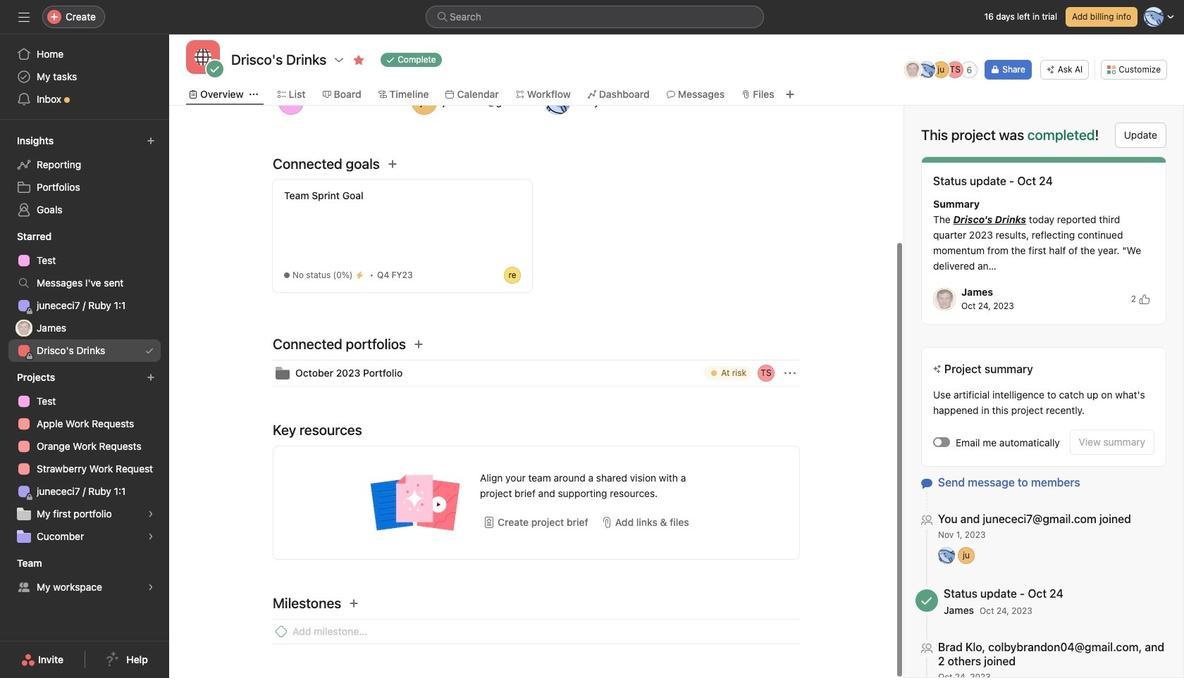 Task type: vqa. For each thing, say whether or not it's contained in the screenshot.
the topmost Cross-functional project plan link
no



Task type: locate. For each thing, give the bounding box(es) containing it.
latest status update element
[[921, 157, 1167, 325]]

list item for the add to portfolio image
[[273, 361, 800, 386]]

1 list item from the top
[[273, 361, 800, 386]]

list item
[[273, 361, 800, 386], [273, 620, 800, 645]]

list box
[[426, 6, 764, 28]]

1 vertical spatial list item
[[273, 620, 800, 645]]

see details, my first portfolio image
[[147, 510, 155, 519]]

remove from starred image
[[353, 54, 365, 66]]

0 vertical spatial list item
[[273, 361, 800, 386]]

see details, cucomber image
[[147, 533, 155, 541]]

new project or portfolio image
[[147, 374, 155, 382]]

actions image
[[785, 368, 796, 379]]

add milestone image
[[349, 599, 360, 610]]

add to portfolio image
[[413, 339, 424, 350]]

switch
[[933, 438, 950, 448]]

add tab image
[[784, 89, 796, 100]]

2 list item from the top
[[273, 620, 800, 645]]

tab actions image
[[249, 90, 258, 99]]

starred element
[[0, 224, 169, 365]]

add goal image
[[387, 159, 398, 170]]



Task type: describe. For each thing, give the bounding box(es) containing it.
insights element
[[0, 128, 169, 224]]

projects element
[[0, 365, 169, 551]]

toggle owner popover image
[[758, 365, 775, 382]]

globe image
[[195, 49, 212, 66]]

global element
[[0, 35, 169, 119]]

see details, my workspace image
[[147, 584, 155, 592]]

new insights image
[[147, 137, 155, 145]]

2 likes. click to like this task image
[[1139, 294, 1151, 305]]

teams element
[[0, 551, 169, 602]]

hide sidebar image
[[18, 11, 30, 23]]

list item for add milestone image at the bottom left
[[273, 620, 800, 645]]

show options image
[[334, 54, 345, 66]]



